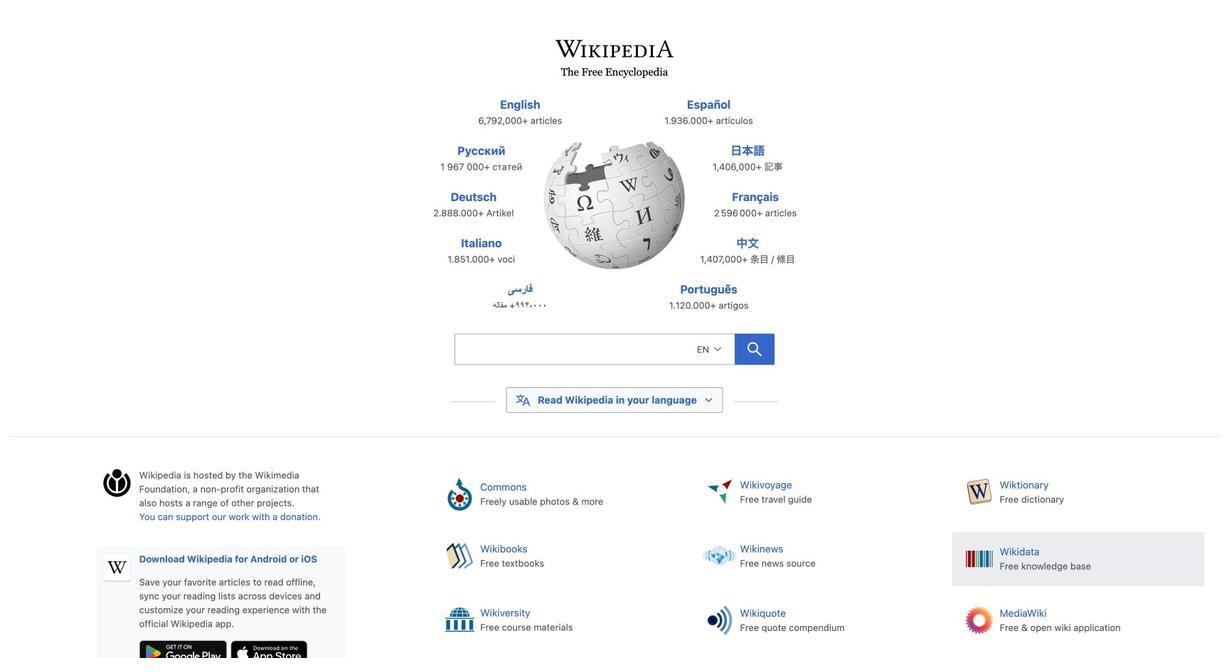 Task type: locate. For each thing, give the bounding box(es) containing it.
None search field
[[423, 330, 807, 374], [454, 334, 735, 365], [423, 330, 807, 374], [454, 334, 735, 365]]

top languages element
[[418, 96, 811, 327]]



Task type: describe. For each thing, give the bounding box(es) containing it.
other projects element
[[433, 469, 1220, 659]]



